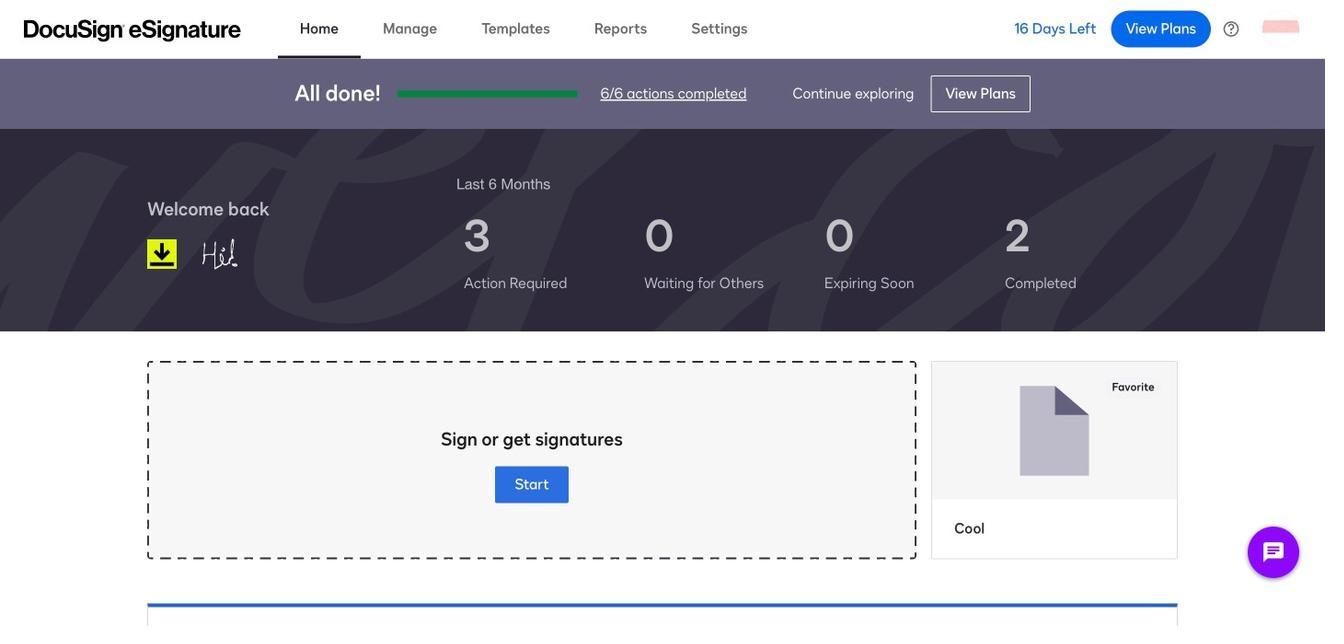 Task type: locate. For each thing, give the bounding box(es) containing it.
docusignlogo image
[[147, 239, 177, 269]]

heading
[[457, 173, 551, 195]]

list
[[457, 195, 1178, 309]]



Task type: vqa. For each thing, say whether or not it's contained in the screenshot.
Your uploaded profile image
yes



Task type: describe. For each thing, give the bounding box(es) containing it.
docusign esignature image
[[24, 20, 241, 42]]

your uploaded profile image image
[[1263, 11, 1300, 47]]

generic name image
[[192, 230, 288, 278]]

use cool image
[[933, 362, 1177, 500]]



